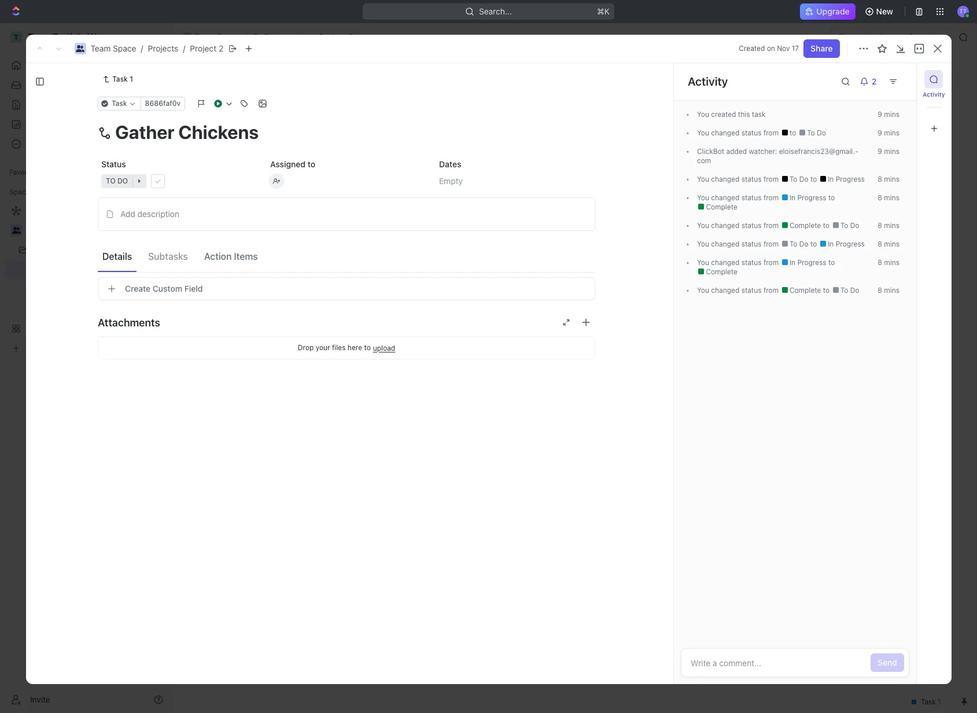 Task type: locate. For each thing, give the bounding box(es) containing it.
favorites
[[9, 168, 40, 177]]

user group image
[[184, 34, 191, 40]]

4 status from the top
[[741, 221, 762, 230]]

team space / projects / project 2
[[91, 43, 224, 53]]

0 vertical spatial 9 mins
[[878, 110, 900, 119]]

details
[[102, 251, 132, 261]]

0 vertical spatial project
[[319, 32, 347, 42]]

0 horizontal spatial 1
[[130, 75, 133, 83]]

2
[[349, 32, 354, 42], [219, 43, 224, 53], [872, 76, 877, 86], [275, 163, 279, 172], [253, 221, 258, 231], [250, 274, 254, 282]]

5 8 from the top
[[878, 258, 882, 267]]

0 horizontal spatial project
[[190, 43, 217, 53]]

you created this task
[[697, 110, 766, 119]]

team for team space
[[194, 32, 215, 42]]

new button
[[860, 2, 901, 21]]

tree
[[5, 201, 168, 358]]

add left the description
[[120, 209, 135, 219]]

0 horizontal spatial share
[[811, 43, 833, 53]]

1 vertical spatial space
[[113, 43, 136, 53]]

3 changed status from from the top
[[709, 193, 781, 202]]

team up home 'link'
[[91, 43, 111, 53]]

customize
[[879, 107, 920, 117]]

1 horizontal spatial team
[[194, 32, 215, 42]]

1 up task dropdown button
[[130, 75, 133, 83]]

0 vertical spatial 1
[[130, 75, 133, 83]]

1 horizontal spatial add task button
[[297, 161, 346, 175]]

1 status from the top
[[741, 128, 762, 137]]

complete
[[704, 203, 738, 211], [788, 221, 823, 230], [704, 267, 738, 276], [788, 286, 823, 295]]

this
[[738, 110, 750, 119]]

subtasks button
[[144, 246, 193, 267]]

share right 17
[[811, 43, 833, 53]]

6 8 mins from the top
[[878, 286, 900, 295]]

1 9 from the top
[[878, 110, 882, 119]]

2 mins from the top
[[884, 128, 900, 137]]

0 vertical spatial team
[[194, 32, 215, 42]]

1 horizontal spatial user group image
[[76, 45, 84, 52]]

send button
[[871, 653, 904, 672]]

1 right task 2
[[271, 222, 275, 230]]

add right assigned
[[311, 163, 324, 172]]

added
[[726, 147, 747, 156]]

1 inside 1 button
[[271, 222, 275, 230]]

1 horizontal spatial 1
[[271, 222, 275, 230]]

add
[[894, 74, 909, 84], [311, 163, 324, 172], [120, 209, 135, 219], [233, 241, 248, 251]]

progress
[[836, 175, 865, 183], [798, 193, 827, 202], [836, 240, 865, 248], [798, 258, 827, 267]]

custom
[[153, 284, 182, 293]]

changed
[[711, 128, 740, 137], [711, 175, 740, 183], [711, 193, 740, 202], [711, 221, 740, 230], [711, 240, 740, 248], [711, 258, 740, 267], [711, 286, 740, 295]]

add task right assigned
[[311, 163, 342, 172]]

new
[[877, 6, 894, 16]]

1 vertical spatial user group image
[[12, 227, 21, 234]]

description
[[137, 209, 179, 219]]

8
[[878, 175, 882, 183], [878, 193, 882, 202], [878, 221, 882, 230], [878, 240, 882, 248], [878, 258, 882, 267], [878, 286, 882, 295]]

2 horizontal spatial add task button
[[887, 70, 936, 89]]

6 changed from the top
[[711, 258, 740, 267]]

spaces
[[9, 188, 34, 196]]

2 9 mins from the top
[[878, 128, 900, 137]]

2 horizontal spatial add task
[[894, 74, 929, 84]]

4 changed status from from the top
[[709, 221, 781, 230]]

4 8 from the top
[[878, 240, 882, 248]]

1 vertical spatial projects
[[148, 43, 178, 53]]

from
[[764, 128, 779, 137], [764, 175, 779, 183], [764, 193, 779, 202], [764, 221, 779, 230], [764, 240, 779, 248], [764, 258, 779, 267], [764, 286, 779, 295]]

2 vertical spatial 9 mins
[[878, 147, 900, 156]]

create custom field button
[[98, 277, 596, 300]]

2 from from the top
[[764, 175, 779, 183]]

7 from from the top
[[764, 286, 779, 295]]

1 horizontal spatial space
[[217, 32, 240, 42]]

7 you from the top
[[697, 258, 709, 267]]

2 inside 2 'dropdown button'
[[872, 76, 877, 86]]

9
[[878, 110, 882, 119], [878, 128, 882, 137], [878, 147, 882, 156]]

0 horizontal spatial team space link
[[91, 43, 136, 53]]

0 vertical spatial add task
[[894, 74, 929, 84]]

0 horizontal spatial user group image
[[12, 227, 21, 234]]

to inside drop your files here to upload
[[364, 343, 371, 352]]

0 vertical spatial projects
[[264, 32, 295, 42]]

3 9 from the top
[[878, 147, 882, 156]]

inbox link
[[5, 76, 168, 94]]

task button
[[98, 97, 141, 111]]

1 horizontal spatial project
[[319, 32, 347, 42]]

do
[[817, 128, 826, 137], [799, 175, 809, 183], [117, 177, 128, 185], [850, 221, 860, 230], [799, 240, 809, 248], [226, 274, 237, 282], [850, 286, 860, 295]]

task up customize
[[911, 74, 929, 84]]

to
[[790, 128, 798, 137], [807, 128, 815, 137], [308, 159, 315, 169], [790, 175, 797, 183], [811, 175, 819, 183], [106, 177, 116, 185], [828, 193, 835, 202], [823, 221, 832, 230], [841, 221, 848, 230], [790, 240, 797, 248], [811, 240, 819, 248], [828, 258, 835, 267], [215, 274, 224, 282], [823, 286, 832, 295], [841, 286, 848, 295], [364, 343, 371, 352]]

8 you from the top
[[697, 286, 709, 295]]

8 mins
[[878, 175, 900, 183], [878, 193, 900, 202], [878, 221, 900, 230], [878, 240, 900, 248], [878, 258, 900, 267], [878, 286, 900, 295]]

add task button up customize
[[887, 70, 936, 89]]

tt button
[[954, 2, 973, 21]]

1 8 from the top
[[878, 175, 882, 183]]

0 horizontal spatial team
[[91, 43, 111, 53]]

1 button
[[260, 221, 276, 232]]

mins
[[884, 110, 900, 119], [884, 128, 900, 137], [884, 147, 900, 156], [884, 175, 900, 183], [884, 193, 900, 202], [884, 221, 900, 230], [884, 240, 900, 248], [884, 258, 900, 267], [884, 286, 900, 295]]

assigned
[[270, 159, 306, 169]]

7 status from the top
[[741, 286, 762, 295]]

17
[[792, 44, 799, 53]]

status
[[741, 128, 762, 137], [741, 175, 762, 183], [741, 193, 762, 202], [741, 221, 762, 230], [741, 240, 762, 248], [741, 258, 762, 267], [741, 286, 762, 295]]

details button
[[98, 246, 137, 267]]

share down upgrade
[[838, 32, 860, 42]]

add task down task 2
[[233, 241, 267, 251]]

share button right 17
[[804, 39, 840, 58]]

on
[[767, 44, 775, 53]]

9 mins for changed status from
[[878, 128, 900, 137]]

0 vertical spatial activity
[[688, 75, 728, 88]]

3 9 mins from the top
[[878, 147, 900, 156]]

projects link
[[250, 30, 298, 44], [148, 43, 178, 53]]

2 vertical spatial add task
[[233, 241, 267, 251]]

1 horizontal spatial share
[[838, 32, 860, 42]]

1 horizontal spatial activity
[[923, 91, 946, 98]]

task sidebar content section
[[671, 63, 916, 684]]

share button
[[831, 28, 867, 46], [804, 39, 840, 58]]

user group image
[[76, 45, 84, 52], [12, 227, 21, 234]]

add task button
[[887, 70, 936, 89], [297, 161, 346, 175], [228, 240, 272, 253]]

5 changed status from from the top
[[709, 240, 781, 248]]

task inside dropdown button
[[112, 99, 127, 108]]

1
[[130, 75, 133, 83], [271, 222, 275, 230]]

0 horizontal spatial project 2 link
[[190, 43, 224, 53]]

1 vertical spatial 1
[[271, 222, 275, 230]]

3 status from the top
[[741, 193, 762, 202]]

favorites button
[[5, 166, 44, 179]]

9 mins
[[878, 110, 900, 119], [878, 128, 900, 137], [878, 147, 900, 156]]

you
[[697, 110, 709, 119], [697, 128, 709, 137], [697, 175, 709, 183], [697, 193, 709, 202], [697, 221, 709, 230], [697, 240, 709, 248], [697, 258, 709, 267], [697, 286, 709, 295]]

2 9 from the top
[[878, 128, 882, 137]]

attachments
[[98, 316, 160, 328]]

1 vertical spatial 9
[[878, 128, 882, 137]]

1 vertical spatial add task button
[[297, 161, 346, 175]]

add task button down task 2
[[228, 240, 272, 253]]

1 vertical spatial project
[[190, 43, 217, 53]]

6 from from the top
[[764, 258, 779, 267]]

add task up customize
[[894, 74, 929, 84]]

0 horizontal spatial activity
[[688, 75, 728, 88]]

1 horizontal spatial add task
[[311, 163, 342, 172]]

com
[[697, 147, 858, 165]]

activity inside task sidebar navigation tab list
[[923, 91, 946, 98]]

2 button
[[855, 72, 884, 91]]

5 mins from the top
[[884, 193, 900, 202]]

task up task dropdown button
[[112, 75, 128, 83]]

1 horizontal spatial project 2 link
[[305, 30, 356, 44]]

0 vertical spatial 9
[[878, 110, 882, 119]]

project 2 link
[[305, 30, 356, 44], [190, 43, 224, 53]]

task 2
[[233, 221, 258, 231]]

5 status from the top
[[741, 240, 762, 248]]

team right user group image
[[194, 32, 215, 42]]

in
[[828, 175, 834, 183], [790, 193, 796, 202], [828, 240, 834, 248], [790, 258, 796, 267]]

1 vertical spatial add task
[[311, 163, 342, 172]]

0 vertical spatial space
[[217, 32, 240, 42]]

1 vertical spatial share
[[811, 43, 833, 53]]

to do
[[805, 128, 826, 137], [788, 175, 811, 183], [106, 177, 128, 185], [839, 221, 860, 230], [788, 240, 811, 248], [215, 274, 237, 282], [839, 286, 860, 295]]

/
[[245, 32, 248, 42], [300, 32, 303, 42], [141, 43, 143, 53], [183, 43, 185, 53]]

here
[[348, 343, 362, 352]]

1 mins from the top
[[884, 110, 900, 119]]

2 you from the top
[[697, 128, 709, 137]]

3 mins from the top
[[884, 147, 900, 156]]

team
[[194, 32, 215, 42], [91, 43, 111, 53]]

1 vertical spatial team
[[91, 43, 111, 53]]

add task button down edit task name text field
[[297, 161, 346, 175]]

2 vertical spatial add task button
[[228, 240, 272, 253]]

0 vertical spatial add task button
[[887, 70, 936, 89]]

1 vertical spatial activity
[[923, 91, 946, 98]]

task down 1 button
[[250, 241, 267, 251]]

user group image down spaces
[[12, 227, 21, 234]]

1 9 mins from the top
[[878, 110, 900, 119]]

task sidebar navigation tab list
[[922, 70, 947, 138]]

subtasks
[[148, 251, 188, 261]]

activity
[[688, 75, 728, 88], [923, 91, 946, 98]]

2 vertical spatial 9
[[878, 147, 882, 156]]

2 changed from the top
[[711, 175, 740, 183]]

9 for added watcher:
[[878, 147, 882, 156]]

project
[[319, 32, 347, 42], [190, 43, 217, 53]]

projects link up 8686faf0v
[[148, 43, 178, 53]]

3 from from the top
[[764, 193, 779, 202]]

Search tasks... text field
[[833, 131, 949, 149]]

share
[[838, 32, 860, 42], [811, 43, 833, 53]]

action items button
[[200, 246, 263, 267]]

space
[[217, 32, 240, 42], [113, 43, 136, 53]]

upload
[[373, 343, 395, 352]]

6 changed status from from the top
[[709, 258, 781, 267]]

projects link right team space
[[250, 30, 298, 44]]

action items
[[204, 251, 258, 261]]

task down task 1 link
[[112, 99, 127, 108]]

0 horizontal spatial add task
[[233, 241, 267, 251]]

projects left project 2
[[264, 32, 295, 42]]

attachments button
[[98, 308, 596, 336]]

user group image up home 'link'
[[76, 45, 84, 52]]

0 horizontal spatial space
[[113, 43, 136, 53]]

upgrade link
[[801, 3, 856, 20]]

1 inside task 1 link
[[130, 75, 133, 83]]

projects
[[264, 32, 295, 42], [148, 43, 178, 53]]

space right user group image
[[217, 32, 240, 42]]

created
[[711, 110, 736, 119]]

space for team space
[[217, 32, 240, 42]]

1 vertical spatial 9 mins
[[878, 128, 900, 137]]

3 8 mins from the top
[[878, 221, 900, 230]]

5 8 mins from the top
[[878, 258, 900, 267]]

projects up 8686faf0v
[[148, 43, 178, 53]]

space up task 1
[[113, 43, 136, 53]]

7 changed status from from the top
[[709, 286, 781, 295]]

0 horizontal spatial projects
[[148, 43, 178, 53]]



Task type: vqa. For each thing, say whether or not it's contained in the screenshot.
Project 2 link
yes



Task type: describe. For each thing, give the bounding box(es) containing it.
nov
[[777, 44, 790, 53]]

⌘k
[[597, 6, 610, 16]]

list
[[260, 107, 274, 117]]

6 8 from the top
[[878, 286, 882, 295]]

0 horizontal spatial add task button
[[228, 240, 272, 253]]

invite
[[30, 694, 50, 704]]

watcher:
[[749, 147, 777, 156]]

created
[[739, 44, 765, 53]]

drop
[[298, 343, 314, 352]]

1 from from the top
[[764, 128, 779, 137]]

5 from from the top
[[764, 240, 779, 248]]

drop your files here to upload
[[298, 343, 395, 352]]

tt
[[960, 8, 967, 15]]

do inside dropdown button
[[117, 177, 128, 185]]

8686faf0v
[[145, 99, 181, 108]]

home link
[[5, 56, 168, 75]]

3 changed from the top
[[711, 193, 740, 202]]

upload button
[[373, 343, 395, 352]]

4 mins from the top
[[884, 175, 900, 183]]

your
[[316, 343, 330, 352]]

0 vertical spatial share
[[838, 32, 860, 42]]

board
[[216, 107, 239, 117]]

4 8 mins from the top
[[878, 240, 900, 248]]

user group image inside sidebar navigation
[[12, 227, 21, 234]]

3 you from the top
[[697, 175, 709, 183]]

2 status from the top
[[741, 175, 762, 183]]

task down edit task name text field
[[326, 163, 342, 172]]

4 you from the top
[[697, 193, 709, 202]]

empty button
[[436, 171, 596, 192]]

to do button
[[98, 171, 258, 192]]

add description button
[[102, 205, 591, 223]]

project 2
[[319, 32, 354, 42]]

0 vertical spatial user group image
[[76, 45, 84, 52]]

1 changed status from from the top
[[709, 128, 781, 137]]

7 mins from the top
[[884, 240, 900, 248]]

board link
[[214, 104, 239, 120]]

1 8 mins from the top
[[878, 175, 900, 183]]

1 horizontal spatial projects
[[264, 32, 295, 42]]

1 changed from the top
[[711, 128, 740, 137]]

6 status from the top
[[741, 258, 762, 267]]

9 mins for added watcher:
[[878, 147, 900, 156]]

create
[[125, 284, 151, 293]]

created on nov 17
[[739, 44, 799, 53]]

field
[[184, 284, 203, 293]]

9 mins from the top
[[884, 286, 900, 295]]

task left 1 button
[[233, 221, 251, 231]]

1 you from the top
[[697, 110, 709, 119]]

0 horizontal spatial projects link
[[148, 43, 178, 53]]

4 from from the top
[[764, 221, 779, 230]]

9 for changed status from
[[878, 128, 882, 137]]

task 1
[[112, 75, 133, 83]]

add description
[[120, 209, 179, 219]]

dates
[[439, 159, 461, 169]]

1 horizontal spatial team space link
[[180, 30, 243, 44]]

eloisefrancis23@gmail.
[[779, 147, 858, 156]]

space for team space / projects / project 2
[[113, 43, 136, 53]]

clickbot
[[697, 147, 724, 156]]

empty
[[439, 176, 463, 186]]

eloisefrancis23@gmail. com
[[697, 147, 858, 165]]

2 8 from the top
[[878, 193, 882, 202]]

create custom field
[[125, 284, 203, 293]]

automations
[[878, 32, 927, 42]]

share button down upgrade
[[831, 28, 867, 46]]

inbox
[[28, 80, 48, 90]]

3 8 from the top
[[878, 221, 882, 230]]

add inside add description button
[[120, 209, 135, 219]]

list link
[[258, 104, 274, 120]]

6 you from the top
[[697, 240, 709, 248]]

send
[[878, 657, 897, 667]]

2 8 mins from the top
[[878, 193, 900, 202]]

added watcher:
[[724, 147, 779, 156]]

2 changed status from from the top
[[709, 175, 781, 183]]

automations button
[[872, 28, 932, 46]]

files
[[332, 343, 346, 352]]

8686faf0v button
[[140, 97, 185, 111]]

1 horizontal spatial projects link
[[250, 30, 298, 44]]

upgrade
[[817, 6, 850, 16]]

task
[[752, 110, 766, 119]]

7 changed from the top
[[711, 286, 740, 295]]

tree inside sidebar navigation
[[5, 201, 168, 358]]

5 changed from the top
[[711, 240, 740, 248]]

6 mins from the top
[[884, 221, 900, 230]]

Edit task name text field
[[98, 121, 596, 143]]

customize button
[[864, 104, 923, 120]]

home
[[28, 60, 50, 70]]

add right 2 'dropdown button'
[[894, 74, 909, 84]]

team for team space / projects / project 2
[[91, 43, 111, 53]]

5 you from the top
[[697, 221, 709, 230]]

activity inside task sidebar content section
[[688, 75, 728, 88]]

add down task 2
[[233, 241, 248, 251]]

to do inside dropdown button
[[106, 177, 128, 185]]

search...
[[479, 6, 512, 16]]

items
[[234, 251, 258, 261]]

8 mins from the top
[[884, 258, 900, 267]]

team space
[[194, 32, 240, 42]]

assigned to
[[270, 159, 315, 169]]

sidebar navigation
[[0, 23, 173, 713]]

status
[[101, 159, 126, 169]]

to inside dropdown button
[[106, 177, 116, 185]]

task 1 link
[[98, 72, 138, 86]]

4 changed from the top
[[711, 221, 740, 230]]

action
[[204, 251, 232, 261]]



